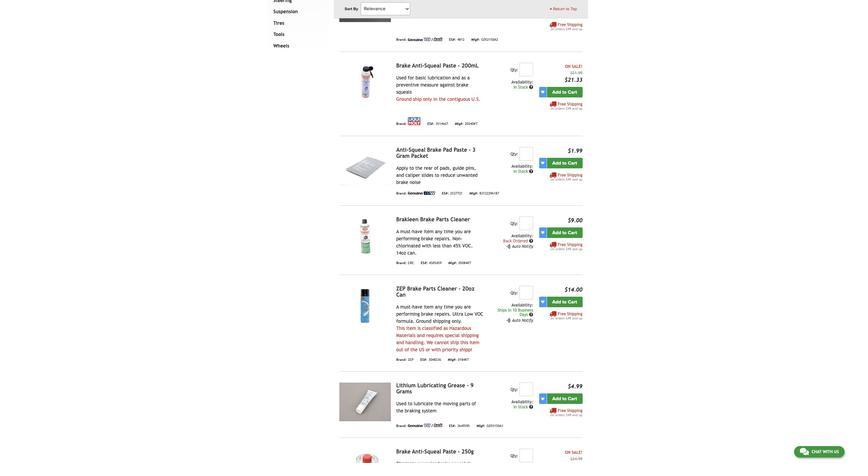 Task type: locate. For each thing, give the bounding box(es) containing it.
3 $49 from the top
[[566, 178, 572, 181]]

0 vertical spatial moving
[[443, 2, 458, 7]]

cart down $9.00
[[568, 230, 578, 236]]

add to cart button for $4.99
[[547, 394, 583, 404]]

2 vertical spatial paste
[[443, 449, 457, 455]]

for
[[408, 75, 414, 80]]

add for $1.99
[[553, 160, 562, 166]]

1 vertical spatial zep
[[408, 358, 414, 362]]

performing inside a must-have item any time you are performing brake repairs. ultra low voc formula. ground shipping only. this item is classified as hazardous materials and requires special shipping and handling. we cannot ship this item out of the us or with priority shippi
[[397, 311, 420, 317]]

on sale! $34.99
[[565, 450, 583, 462]]

0 vertical spatial in
[[434, 96, 438, 102]]

1 sale! from the top
[[572, 64, 583, 69]]

and
[[573, 27, 578, 31], [453, 75, 460, 80], [573, 107, 578, 110], [397, 172, 404, 178], [573, 178, 578, 181], [573, 247, 578, 251], [573, 317, 578, 320], [417, 333, 425, 338], [397, 340, 404, 345], [573, 413, 578, 417]]

$49 for $9.00
[[566, 247, 572, 251]]

0 vertical spatial question circle image
[[530, 85, 534, 89]]

as left a
[[462, 75, 466, 80]]

question circle image for $1.99
[[530, 169, 534, 173]]

5 qty: from the top
[[511, 388, 519, 392]]

0 vertical spatial stock
[[519, 85, 528, 90]]

83122296187
[[480, 192, 500, 195]]

brake inside zep brake parts cleaner - 20oz can
[[407, 286, 422, 292]]

0 vertical spatial you
[[455, 229, 463, 234]]

0 vertical spatial repairs.
[[435, 236, 451, 241]]

mfg#: down priority
[[448, 358, 457, 362]]

in stock
[[514, 85, 530, 90], [514, 169, 530, 174], [514, 405, 530, 410]]

business
[[519, 308, 534, 313]]

1 repairs. from the top
[[435, 236, 451, 241]]

gram
[[397, 153, 410, 159]]

1 vertical spatial a
[[397, 304, 399, 310]]

qty: for brakleen brake parts cleaner
[[511, 221, 519, 226]]

1 any from the top
[[435, 229, 443, 234]]

5 up from the top
[[579, 317, 583, 320]]

squeal inside anti-squeal brake pad paste - 3 gram packet
[[409, 147, 426, 153]]

es#: 3514667
[[428, 122, 448, 126]]

es#: left 2537721
[[442, 192, 449, 195]]

reduce
[[441, 172, 456, 178]]

any inside a must-have item any time you are performing brake repairs. ultra low voc formula. ground shipping only. this item is classified as hazardous materials and requires special shipping and handling. we cannot ship this item out of the us or with priority shippi
[[435, 304, 443, 310]]

with left the "us"
[[823, 450, 833, 454]]

0 vertical spatial used to lubricate the moving parts of the braking system
[[397, 2, 476, 14]]

a down can
[[397, 304, 399, 310]]

4 free shipping on orders $49 and up from the top
[[551, 242, 583, 251]]

0 vertical spatial auto
[[512, 244, 521, 249]]

brake down a
[[457, 82, 469, 88]]

3 qty: from the top
[[511, 221, 519, 226]]

repairs. for ground
[[435, 311, 451, 317]]

3 used from the top
[[397, 401, 407, 407]]

es#: 3048236
[[421, 358, 441, 362]]

$1.99
[[568, 148, 583, 154]]

zep down handling.
[[408, 358, 414, 362]]

2 vertical spatial in
[[514, 405, 517, 410]]

free shipping on orders $49 and up down $21.33
[[551, 102, 583, 110]]

any
[[435, 229, 443, 234], [435, 304, 443, 310]]

1 vertical spatial moving
[[443, 401, 458, 407]]

add to cart for $4.99
[[553, 396, 578, 402]]

2 vertical spatial stock
[[519, 405, 528, 410]]

1 vertical spatial paste
[[454, 147, 468, 153]]

shipping down $9.00
[[568, 242, 583, 247]]

4 free from the top
[[558, 242, 566, 247]]

time inside a must-have item any time you are performing brake repairs. non- chlorinated with less than 45% voc. 14oz can.
[[444, 229, 454, 234]]

0 horizontal spatial shipping
[[433, 319, 451, 324]]

and inside apply to the rear of pads, guide pins, and caliper slides to reduce unwanted brake noise
[[397, 172, 404, 178]]

4 orders from the top
[[556, 247, 565, 251]]

2 a from the top
[[397, 304, 399, 310]]

1 availability: from the top
[[512, 80, 534, 84]]

must- for a must-have item any time you are performing brake repairs. ultra low voc formula. ground shipping only. this item is classified as hazardous materials and requires special shipping and handling. we cannot ship this item out of the us or with priority shippi
[[401, 304, 413, 310]]

1 vertical spatial parts
[[460, 401, 471, 407]]

5 add to cart from the top
[[553, 299, 578, 305]]

ship down special
[[451, 340, 459, 345]]

and up against
[[453, 75, 460, 80]]

1 have from the top
[[413, 229, 423, 234]]

6 add to cart from the top
[[553, 396, 578, 402]]

2 vertical spatial used
[[397, 401, 407, 407]]

paste up lubrication at the right
[[443, 62, 457, 69]]

repairs. inside a must-have item any time you are performing brake repairs. ultra low voc formula. ground shipping only. this item is classified as hazardous materials and requires special shipping and handling. we cannot ship this item out of the us or with priority shippi
[[435, 311, 451, 317]]

cart right the return
[[568, 10, 578, 16]]

2 vertical spatial anti-
[[412, 449, 425, 455]]

0 vertical spatial ship
[[413, 96, 422, 102]]

on up $21.99
[[565, 64, 571, 69]]

0 vertical spatial are
[[464, 229, 471, 234]]

you up ultra
[[455, 304, 463, 310]]

2 have from the top
[[413, 304, 423, 310]]

hazardous
[[450, 326, 472, 331]]

parts inside zep brake parts cleaner - 20oz can
[[423, 286, 436, 292]]

add for $9.00
[[553, 230, 562, 236]]

in stock for anti-squeal brake pad paste - 3 gram packet
[[514, 169, 530, 174]]

1 vertical spatial are
[[464, 304, 471, 310]]

crc
[[408, 261, 414, 265]]

up for $4.99
[[579, 413, 583, 417]]

have inside a must-have item any time you are performing brake repairs. ultra low voc formula. ground shipping only. this item is classified as hazardous materials and requires special shipping and handling. we cannot ship this item out of the us or with priority shippi
[[413, 304, 423, 310]]

sale! inside on sale! $34.99
[[572, 450, 583, 455]]

0 vertical spatial paste
[[443, 62, 457, 69]]

0 vertical spatial notify
[[522, 244, 534, 249]]

$49
[[566, 27, 572, 31], [566, 107, 572, 110], [566, 178, 572, 181], [566, 247, 572, 251], [566, 317, 572, 320], [566, 413, 572, 417]]

genuine volkswagen audi - corporate logo image
[[408, 38, 443, 41], [408, 424, 443, 427]]

es#4152109 - 22092 - brake anti-squeal paste - 250g - eliminate annoying brake squeaks! - liqui-moly - audi bmw volkswagen mercedes benz mini porsche image
[[340, 449, 391, 463]]

notify for $14.00
[[522, 318, 534, 323]]

5 cart from the top
[[568, 299, 578, 305]]

1 vertical spatial system
[[422, 408, 437, 414]]

mfg#: 05084kt
[[449, 261, 472, 265]]

wifi image
[[507, 244, 511, 249]]

0 vertical spatial lubricate
[[414, 2, 433, 7]]

any for than
[[435, 229, 443, 234]]

0 vertical spatial braking
[[405, 9, 421, 14]]

shipping
[[568, 22, 583, 27], [568, 102, 583, 107], [568, 173, 583, 178], [568, 242, 583, 247], [568, 312, 583, 317], [568, 409, 583, 413]]

0 vertical spatial have
[[413, 229, 423, 234]]

question circle image
[[530, 169, 534, 173], [530, 239, 534, 243], [530, 405, 534, 409]]

0 vertical spatial with
[[422, 243, 432, 249]]

add to cart down $14.00
[[553, 299, 578, 305]]

as up special
[[444, 326, 448, 331]]

add to cart down $9.00
[[553, 230, 578, 236]]

es#: down us
[[421, 358, 428, 362]]

1 vertical spatial you
[[455, 304, 463, 310]]

the inside a must-have item any time you are performing brake repairs. ultra low voc formula. ground shipping only. this item is classified as hazardous materials and requires special shipping and handling. we cannot ship this item out of the us or with priority shippi
[[411, 347, 418, 353]]

$9.00
[[568, 217, 583, 224]]

6 $49 from the top
[[566, 413, 572, 417]]

0 vertical spatial sale!
[[572, 64, 583, 69]]

5 on from the top
[[551, 317, 555, 320]]

question circle image for $9.00
[[530, 239, 534, 243]]

are
[[464, 229, 471, 234], [464, 304, 471, 310]]

2 auto from the top
[[512, 318, 521, 323]]

0 vertical spatial parts
[[437, 216, 449, 223]]

on for on sale! $34.99
[[565, 450, 571, 455]]

3649595
[[458, 424, 470, 428]]

5 shipping from the top
[[568, 312, 583, 317]]

must- down can
[[401, 304, 413, 310]]

0 vertical spatial system
[[422, 9, 437, 14]]

es#: left 3514667
[[428, 122, 435, 126]]

1 vertical spatial auto
[[512, 318, 521, 323]]

0 vertical spatial question circle image
[[530, 169, 534, 173]]

brake inside apply to the rear of pads, guide pins, and caliper slides to reduce unwanted brake noise
[[397, 180, 409, 185]]

performing inside a must-have item any time you are performing brake repairs. non- chlorinated with less than 45% voc. 14oz can.
[[397, 236, 420, 241]]

time up the non-
[[444, 229, 454, 234]]

1 performing from the top
[[397, 236, 420, 241]]

ground down squeals
[[397, 96, 412, 102]]

1 question circle image from the top
[[530, 169, 534, 173]]

brake inside a must-have item any time you are performing brake repairs. non- chlorinated with less than 45% voc. 14oz can.
[[422, 236, 434, 241]]

and down the 'top'
[[573, 27, 578, 31]]

0 horizontal spatial in
[[434, 96, 438, 102]]

free for $14.00
[[558, 312, 566, 317]]

this
[[461, 340, 469, 345]]

0 vertical spatial used
[[397, 2, 407, 7]]

cart down $14.00
[[568, 299, 578, 305]]

ground
[[397, 96, 412, 102], [416, 319, 432, 324]]

mfg#: 0184kt
[[448, 358, 469, 362]]

$14.00
[[565, 287, 583, 293]]

paste
[[443, 62, 457, 69], [454, 147, 468, 153], [443, 449, 457, 455]]

6 on from the top
[[551, 413, 555, 417]]

in
[[434, 96, 438, 102], [508, 308, 512, 313]]

2 in stock from the top
[[514, 169, 530, 174]]

auto for zep brake parts cleaner - 20oz can
[[512, 318, 521, 323]]

- left 200ml
[[458, 62, 460, 69]]

1 vertical spatial sale!
[[572, 450, 583, 455]]

1 vertical spatial notify
[[522, 318, 534, 323]]

anti- for brake anti-squeal paste - 250g
[[412, 449, 425, 455]]

5 add to cart button from the top
[[547, 297, 583, 307]]

add to cart button for $14.00
[[547, 297, 583, 307]]

auto down ships in 10 business days
[[512, 318, 521, 323]]

auto notify link down ordered
[[506, 244, 534, 249]]

paste left 250g on the right of the page
[[443, 449, 457, 455]]

3 up from the top
[[579, 178, 583, 181]]

-
[[458, 62, 460, 69], [469, 147, 471, 153], [459, 286, 461, 292], [467, 382, 469, 389], [458, 449, 460, 455]]

are inside a must-have item any time you are performing brake repairs. ultra low voc formula. ground shipping only. this item is classified as hazardous materials and requires special shipping and handling. we cannot ship this item out of the us or with priority shippi
[[464, 304, 471, 310]]

shipping up classified
[[433, 319, 451, 324]]

2 must- from the top
[[401, 304, 413, 310]]

0 vertical spatial a
[[397, 229, 399, 234]]

2 on from the top
[[551, 107, 555, 110]]

None number field
[[520, 63, 534, 76], [520, 147, 534, 161], [520, 217, 534, 230], [520, 286, 534, 300], [520, 383, 534, 396], [520, 449, 534, 463], [520, 63, 534, 76], [520, 147, 534, 161], [520, 217, 534, 230], [520, 286, 534, 300], [520, 383, 534, 396], [520, 449, 534, 463]]

brake
[[397, 62, 411, 69], [427, 147, 442, 153], [421, 216, 435, 223], [407, 286, 422, 292], [397, 449, 411, 455]]

on inside on sale! $21.99 $21.33
[[565, 64, 571, 69]]

in left 10
[[508, 308, 512, 313]]

notify down ordered
[[522, 244, 534, 249]]

3 in from the top
[[514, 405, 517, 410]]

0 vertical spatial in stock
[[514, 85, 530, 90]]

brake anti-squeal paste - 200ml link
[[397, 62, 479, 69]]

availability:
[[512, 80, 534, 84], [512, 164, 534, 169], [512, 234, 534, 238], [512, 303, 534, 308], [512, 400, 534, 405]]

as
[[462, 75, 466, 80], [444, 326, 448, 331]]

6 free shipping on orders $49 and up from the top
[[551, 409, 583, 417]]

zep brake parts cleaner - 20oz can link
[[397, 286, 475, 298]]

es#: left 3649595
[[449, 424, 456, 428]]

3 shipping from the top
[[568, 173, 583, 178]]

2 parts from the top
[[460, 401, 471, 407]]

on for on sale! $21.99 $21.33
[[565, 64, 571, 69]]

2 vertical spatial in stock
[[514, 405, 530, 410]]

2 used from the top
[[397, 75, 407, 80]]

notify for $9.00
[[522, 244, 534, 249]]

are up the voc.
[[464, 229, 471, 234]]

sort
[[345, 6, 353, 11]]

- left 250g on the right of the page
[[458, 449, 460, 455]]

or
[[426, 347, 431, 353]]

2 you from the top
[[455, 304, 463, 310]]

es#: for es#: 4812
[[449, 38, 456, 42]]

the inside apply to the rear of pads, guide pins, and caliper slides to reduce unwanted brake noise
[[416, 165, 423, 171]]

u.s.
[[472, 96, 481, 102]]

2 brand: from the top
[[397, 122, 407, 126]]

1 horizontal spatial ship
[[451, 340, 459, 345]]

brake up classified
[[422, 311, 434, 317]]

question circle image
[[530, 85, 534, 89], [530, 313, 534, 317]]

2 stock from the top
[[519, 169, 528, 174]]

$49 down $14.00
[[566, 317, 572, 320]]

1 vertical spatial must-
[[401, 304, 413, 310]]

0 vertical spatial auto notify link
[[506, 244, 534, 249]]

250g
[[462, 449, 474, 455]]

sale!
[[572, 64, 583, 69], [572, 450, 583, 455]]

a inside a must-have item any time you are performing brake repairs. non- chlorinated with less than 45% voc. 14oz can.
[[397, 229, 399, 234]]

1 vertical spatial cleaner
[[438, 286, 457, 292]]

cart for $4.99
[[568, 396, 578, 402]]

have inside a must-have item any time you are performing brake repairs. non- chlorinated with less than 45% voc. 14oz can.
[[413, 229, 423, 234]]

wheels
[[274, 43, 290, 48]]

2 genuine volkswagen audi - corporate logo image from the top
[[408, 424, 443, 427]]

0 vertical spatial performing
[[397, 236, 420, 241]]

in for lithium lubricating grease - 9 grams
[[514, 405, 517, 410]]

qty: for lithium lubricating grease - 9 grams
[[511, 388, 519, 392]]

1 in stock from the top
[[514, 85, 530, 90]]

with right or on the right
[[432, 347, 441, 353]]

on for $4.99
[[551, 413, 555, 417]]

- for 250g
[[458, 449, 460, 455]]

of inside a must-have item any time you are performing brake repairs. ultra low voc formula. ground shipping only. this item is classified as hazardous materials and requires special shipping and handling. we cannot ship this item out of the us or with priority shippi
[[405, 347, 409, 353]]

3 availability: from the top
[[512, 234, 534, 238]]

sale! up $21.99
[[572, 64, 583, 69]]

- for 20oz
[[459, 286, 461, 292]]

any inside a must-have item any time you are performing brake repairs. non- chlorinated with less than 45% voc. 14oz can.
[[435, 229, 443, 234]]

4 availability: from the top
[[512, 303, 534, 308]]

auto notify link down days
[[506, 318, 534, 323]]

1 auto notify link from the top
[[506, 244, 534, 249]]

3 add to cart button from the top
[[547, 158, 583, 168]]

you up the non-
[[455, 229, 463, 234]]

4 $49 from the top
[[566, 247, 572, 251]]

suspension
[[274, 9, 298, 14]]

shipping up this on the bottom right of page
[[462, 333, 479, 338]]

2 notify from the top
[[522, 318, 534, 323]]

suspension link
[[272, 6, 322, 18]]

1 a from the top
[[397, 229, 399, 234]]

with inside a must-have item any time you are performing brake repairs. non- chlorinated with less than 45% voc. 14oz can.
[[422, 243, 432, 249]]

free
[[558, 22, 566, 27], [558, 102, 566, 107], [558, 173, 566, 178], [558, 242, 566, 247], [558, 312, 566, 317], [558, 409, 566, 413]]

1 vertical spatial squeal
[[409, 147, 426, 153]]

1 vertical spatial shipping
[[462, 333, 479, 338]]

a for a must-have item any time you are performing brake repairs. ultra low voc formula. ground shipping only. this item is classified as hazardous materials and requires special shipping and handling. we cannot ship this item out of the us or with priority shippi
[[397, 304, 399, 310]]

1 horizontal spatial in
[[508, 308, 512, 313]]

genuine volkswagen audi - corporate logo image up the brake anti-squeal paste - 250g
[[408, 424, 443, 427]]

shipping down $14.00
[[568, 312, 583, 317]]

shipping down $1.99
[[568, 173, 583, 178]]

and down $14.00
[[573, 317, 578, 320]]

- inside anti-squeal brake pad paste - 3 gram packet
[[469, 147, 471, 153]]

have up formula.
[[413, 304, 423, 310]]

lithium lubricating grease - 9 grams link
[[397, 382, 474, 395]]

1 vertical spatial auto notify link
[[506, 318, 534, 323]]

1 system from the top
[[422, 9, 437, 14]]

availability: for $1.99
[[512, 164, 534, 169]]

guide
[[453, 165, 465, 171]]

you for ultra
[[455, 304, 463, 310]]

1 braking from the top
[[405, 9, 421, 14]]

9
[[471, 382, 474, 389]]

0184kt
[[458, 358, 469, 362]]

1 vertical spatial ship
[[451, 340, 459, 345]]

paste right the pad
[[454, 147, 468, 153]]

1 vertical spatial genuine volkswagen audi - corporate logo image
[[408, 424, 443, 427]]

us
[[419, 347, 425, 353]]

repairs. up than
[[435, 236, 451, 241]]

brake up less
[[422, 236, 434, 241]]

rear
[[424, 165, 433, 171]]

as inside a must-have item any time you are performing brake repairs. ultra low voc formula. ground shipping only. this item is classified as hazardous materials and requires special shipping and handling. we cannot ship this item out of the us or with priority shippi
[[444, 326, 448, 331]]

add to cart down $4.99
[[553, 396, 578, 402]]

a inside a must-have item any time you are performing brake repairs. ultra low voc formula. ground shipping only. this item is classified as hazardous materials and requires special shipping and handling. we cannot ship this item out of the us or with priority shippi
[[397, 304, 399, 310]]

have down brakleen
[[413, 229, 423, 234]]

measure
[[421, 82, 439, 88]]

1 vertical spatial any
[[435, 304, 443, 310]]

es#: for es#: 3048236
[[421, 358, 428, 362]]

2 $49 from the top
[[566, 107, 572, 110]]

caret up image
[[550, 7, 553, 11]]

apply
[[397, 165, 408, 171]]

free shipping on orders $49 and up down $14.00
[[551, 312, 583, 320]]

mfg#: for mfg#: 83122296187
[[470, 192, 479, 195]]

1 vertical spatial have
[[413, 304, 423, 310]]

4 cart from the top
[[568, 230, 578, 236]]

6 add from the top
[[553, 396, 562, 402]]

brake down caliper
[[397, 180, 409, 185]]

are up low
[[464, 304, 471, 310]]

1 vertical spatial with
[[432, 347, 441, 353]]

orders for $4.99
[[556, 413, 565, 417]]

repairs. inside a must-have item any time you are performing brake repairs. non- chlorinated with less than 45% voc. 14oz can.
[[435, 236, 451, 241]]

1 vertical spatial used to lubricate the moving parts of the braking system
[[397, 401, 476, 414]]

$49 for $4.99
[[566, 413, 572, 417]]

1 time from the top
[[444, 229, 454, 234]]

free shipping on orders $49 and up down the return to top
[[551, 22, 583, 31]]

on sale! $21.99 $21.33
[[565, 64, 583, 83]]

repairs.
[[435, 236, 451, 241], [435, 311, 451, 317]]

free shipping on orders $49 and up for $14.00
[[551, 312, 583, 320]]

2 question circle image from the top
[[530, 239, 534, 243]]

brakleen brake parts cleaner
[[397, 216, 470, 223]]

4 add from the top
[[553, 230, 562, 236]]

qty: for anti-squeal brake pad paste - 3 gram packet
[[511, 152, 519, 156]]

1 vertical spatial lubricate
[[414, 401, 433, 407]]

0 vertical spatial must-
[[401, 229, 413, 234]]

1 horizontal spatial parts
[[437, 216, 449, 223]]

free for $9.00
[[558, 242, 566, 247]]

1 qty: from the top
[[511, 67, 519, 72]]

0 vertical spatial ground
[[397, 96, 412, 102]]

notify down days
[[522, 318, 534, 323]]

mfg#: left 83122296187
[[470, 192, 479, 195]]

1 vertical spatial time
[[444, 304, 454, 310]]

3 add from the top
[[553, 160, 562, 166]]

20240kt
[[465, 122, 478, 126]]

1 notify from the top
[[522, 244, 534, 249]]

6 orders from the top
[[556, 413, 565, 417]]

3 free from the top
[[558, 173, 566, 178]]

cart down $1.99
[[568, 160, 578, 166]]

1 vertical spatial anti-
[[397, 147, 409, 153]]

1 vertical spatial question circle image
[[530, 239, 534, 243]]

are inside a must-have item any time you are performing brake repairs. non- chlorinated with less than 45% voc. 14oz can.
[[464, 229, 471, 234]]

a down brakleen
[[397, 229, 399, 234]]

orders for $14.00
[[556, 317, 565, 320]]

auto notify down days
[[512, 318, 534, 323]]

anti- for brake anti-squeal paste - 200ml
[[412, 62, 425, 69]]

4 add to wish list image from the top
[[542, 397, 545, 401]]

3 on from the top
[[551, 178, 555, 181]]

used inside used for basic lubrication and as a preventive measure against brake squeals ground ship only in the contiguous u.s.
[[397, 75, 407, 80]]

by
[[354, 6, 358, 11]]

es#3514667 - 20240kt - brake anti-squeal paste - 200ml - used for basic lubrication and as a preventive measure against brake squeals - liqui-moly - audi bmw mercedes benz mini porsche image
[[340, 63, 391, 101]]

back ordered
[[504, 239, 530, 243]]

days
[[520, 313, 528, 317]]

free shipping on orders $49 and up down $1.99
[[551, 173, 583, 181]]

1 vertical spatial in
[[514, 169, 517, 174]]

have for formula.
[[413, 304, 423, 310]]

1 vertical spatial parts
[[423, 286, 436, 292]]

free shipping on orders $49 and up for $1.99
[[551, 173, 583, 181]]

preventive
[[397, 82, 419, 88]]

on up $34.99
[[565, 450, 571, 455]]

0 horizontal spatial ship
[[413, 96, 422, 102]]

0 horizontal spatial as
[[444, 326, 448, 331]]

3 in stock from the top
[[514, 405, 530, 410]]

05084kt
[[459, 261, 472, 265]]

1 stock from the top
[[519, 85, 528, 90]]

1 vertical spatial braking
[[405, 408, 421, 414]]

2 add to wish list image from the top
[[542, 231, 545, 234]]

5 free from the top
[[558, 312, 566, 317]]

used to lubricate the moving parts of the braking system
[[397, 2, 476, 14], [397, 401, 476, 414]]

anti-
[[412, 62, 425, 69], [397, 147, 409, 153], [412, 449, 425, 455]]

squeals
[[397, 89, 412, 95]]

$49 down $4.99
[[566, 413, 572, 417]]

2 vertical spatial question circle image
[[530, 405, 534, 409]]

performing for can.
[[397, 236, 420, 241]]

parts for brakleen
[[437, 216, 449, 223]]

zep down brand: crc
[[397, 286, 406, 292]]

you inside a must-have item any time you are performing brake repairs. ultra low voc formula. ground shipping only. this item is classified as hazardous materials and requires special shipping and handling. we cannot ship this item out of the us or with priority shippi
[[455, 304, 463, 310]]

genuine volkswagen audi - corporate logo image up brake anti-squeal paste - 200ml link
[[408, 38, 443, 41]]

repairs. left ultra
[[435, 311, 451, 317]]

in inside used for basic lubrication and as a preventive measure against brake squeals ground ship only in the contiguous u.s.
[[434, 96, 438, 102]]

0 horizontal spatial ground
[[397, 96, 412, 102]]

1 vertical spatial performing
[[397, 311, 420, 317]]

es#: left the 4505459
[[421, 261, 428, 265]]

are for non-
[[464, 229, 471, 234]]

cleaner up the non-
[[451, 216, 470, 223]]

shipping
[[433, 319, 451, 324], [462, 333, 479, 338]]

1 vertical spatial as
[[444, 326, 448, 331]]

0 vertical spatial in
[[514, 85, 517, 90]]

time up ultra
[[444, 304, 454, 310]]

brand: zep
[[397, 358, 414, 362]]

1 horizontal spatial shipping
[[462, 333, 479, 338]]

must- for a must-have item any time you are performing brake repairs. non- chlorinated with less than 45% voc. 14oz can.
[[401, 229, 413, 234]]

add to cart down $1.99
[[553, 160, 578, 166]]

paste for 250g
[[443, 449, 457, 455]]

0 vertical spatial on
[[565, 64, 571, 69]]

1 vertical spatial in stock
[[514, 169, 530, 174]]

6 cart from the top
[[568, 396, 578, 402]]

2 any from the top
[[435, 304, 443, 310]]

question circle image for on sale!
[[530, 85, 534, 89]]

1 free from the top
[[558, 22, 566, 27]]

1 vertical spatial on
[[565, 450, 571, 455]]

0 horizontal spatial parts
[[423, 286, 436, 292]]

0 vertical spatial auto notify
[[512, 244, 534, 249]]

0 horizontal spatial zep
[[397, 286, 406, 292]]

0 vertical spatial squeal
[[425, 62, 442, 69]]

2 auto notify from the top
[[512, 318, 534, 323]]

g052150a2
[[482, 38, 498, 42]]

3 free shipping on orders $49 and up from the top
[[551, 173, 583, 181]]

add to wish list image
[[542, 90, 545, 94], [542, 231, 545, 234], [542, 300, 545, 304], [542, 397, 545, 401]]

es#: 4505459
[[421, 261, 442, 265]]

2 qty: from the top
[[511, 152, 519, 156]]

1 in from the top
[[514, 85, 517, 90]]

and inside used for basic lubrication and as a preventive measure against brake squeals ground ship only in the contiguous u.s.
[[453, 75, 460, 80]]

$49 down $21.33
[[566, 107, 572, 110]]

200ml
[[462, 62, 479, 69]]

1 vertical spatial ground
[[416, 319, 432, 324]]

cleaner for brakleen brake parts cleaner
[[451, 216, 470, 223]]

cart down $21.33
[[568, 89, 578, 95]]

5 orders from the top
[[556, 317, 565, 320]]

must- inside a must-have item any time you are performing brake repairs. ultra low voc formula. ground shipping only. this item is classified as hazardous materials and requires special shipping and handling. we cannot ship this item out of the us or with priority shippi
[[401, 304, 413, 310]]

4 brand: from the top
[[397, 261, 407, 265]]

shipping down $21.33
[[568, 102, 583, 107]]

1 vertical spatial used
[[397, 75, 407, 80]]

in right the only
[[434, 96, 438, 102]]

3 stock from the top
[[519, 405, 528, 410]]

free shipping on orders $49 and up down $9.00
[[551, 242, 583, 251]]

1 vertical spatial repairs.
[[435, 311, 451, 317]]

1 vertical spatial in
[[508, 308, 512, 313]]

$49 down $1.99
[[566, 178, 572, 181]]

add to cart button for $1.99
[[547, 158, 583, 168]]

4 add to cart button from the top
[[547, 227, 583, 238]]

2 used to lubricate the moving parts of the braking system from the top
[[397, 401, 476, 414]]

0 vertical spatial genuine volkswagen audi - corporate logo image
[[408, 38, 443, 41]]

performing up formula.
[[397, 311, 420, 317]]

mfg#: g052150a2
[[472, 38, 498, 42]]

6 up from the top
[[579, 413, 583, 417]]

with inside a must-have item any time you are performing brake repairs. ultra low voc formula. ground shipping only. this item is classified as hazardous materials and requires special shipping and handling. we cannot ship this item out of the us or with priority shippi
[[432, 347, 441, 353]]

auto notify down ordered
[[512, 244, 534, 249]]

free shipping on orders $49 and up down $4.99
[[551, 409, 583, 417]]

1 vertical spatial auto notify
[[512, 318, 534, 323]]

add for $4.99
[[553, 396, 562, 402]]

on inside on sale! $34.99
[[565, 450, 571, 455]]

stock
[[519, 85, 528, 90], [519, 169, 528, 174], [519, 405, 528, 410]]

must- inside a must-have item any time you are performing brake repairs. non- chlorinated with less than 45% voc. 14oz can.
[[401, 229, 413, 234]]

in for brake anti-squeal paste - 200ml
[[514, 85, 517, 90]]

notify
[[522, 244, 534, 249], [522, 318, 534, 323]]

0 vertical spatial cleaner
[[451, 216, 470, 223]]

0 vertical spatial zep
[[397, 286, 406, 292]]

4 on from the top
[[551, 247, 555, 251]]

- left 20oz on the right bottom of page
[[459, 286, 461, 292]]

with
[[422, 243, 432, 249], [432, 347, 441, 353], [823, 450, 833, 454]]

0 vertical spatial as
[[462, 75, 466, 80]]

time inside a must-have item any time you are performing brake repairs. ultra low voc formula. ground shipping only. this item is classified as hazardous materials and requires special shipping and handling. we cannot ship this item out of the us or with priority shippi
[[444, 304, 454, 310]]

paste for 200ml
[[443, 62, 457, 69]]

0 vertical spatial any
[[435, 229, 443, 234]]

and down apply
[[397, 172, 404, 178]]

formula.
[[397, 319, 415, 324]]

0 vertical spatial anti-
[[412, 62, 425, 69]]

squeal
[[425, 62, 442, 69], [409, 147, 426, 153], [425, 449, 442, 455]]

item down 'brakleen brake parts cleaner' link
[[424, 229, 434, 234]]

cleaner left 20oz on the right bottom of page
[[438, 286, 457, 292]]

anti-squeal brake pad paste - 3 gram packet
[[397, 147, 476, 159]]

sale! up $34.99
[[572, 450, 583, 455]]

2 repairs. from the top
[[435, 311, 451, 317]]

auto
[[512, 244, 521, 249], [512, 318, 521, 323]]

cleaner inside zep brake parts cleaner - 20oz can
[[438, 286, 457, 292]]

any down zep brake parts cleaner - 20oz can
[[435, 304, 443, 310]]

- inside zep brake parts cleaner - 20oz can
[[459, 286, 461, 292]]

1 vertical spatial question circle image
[[530, 313, 534, 317]]

system
[[422, 9, 437, 14], [422, 408, 437, 414]]

1 horizontal spatial as
[[462, 75, 466, 80]]

cleaner
[[451, 216, 470, 223], [438, 286, 457, 292]]

add to wish list image for $4.99
[[542, 397, 545, 401]]

you inside a must-have item any time you are performing brake repairs. non- chlorinated with less than 45% voc. 14oz can.
[[455, 229, 463, 234]]

auto down "back ordered"
[[512, 244, 521, 249]]

free shipping on orders $49 and up for $9.00
[[551, 242, 583, 251]]

sale! inside on sale! $21.99 $21.33
[[572, 64, 583, 69]]

2 vertical spatial squeal
[[425, 449, 442, 455]]

shipping down the 'top'
[[568, 22, 583, 27]]

shipping for $1.99
[[568, 173, 583, 178]]

2 time from the top
[[444, 304, 454, 310]]

5 $49 from the top
[[566, 317, 572, 320]]

shipping down $4.99
[[568, 409, 583, 413]]

braking
[[405, 9, 421, 14], [405, 408, 421, 414]]

$49 down $9.00
[[566, 247, 572, 251]]

es#: left 4812
[[449, 38, 456, 42]]

1 vertical spatial stock
[[519, 169, 528, 174]]

cart for $9.00
[[568, 230, 578, 236]]

in
[[514, 85, 517, 90], [514, 169, 517, 174], [514, 405, 517, 410]]



Task type: vqa. For each thing, say whether or not it's contained in the screenshot.
right ship
yes



Task type: describe. For each thing, give the bounding box(es) containing it.
lithium
[[397, 382, 416, 389]]

shipping for $4.99
[[568, 409, 583, 413]]

availability: for on sale!
[[512, 80, 534, 84]]

auto notify for $14.00
[[512, 318, 534, 323]]

unwanted
[[457, 172, 478, 178]]

2 up from the top
[[579, 107, 583, 110]]

ships
[[498, 308, 507, 313]]

and down $9.00
[[573, 247, 578, 251]]

qty: for zep brake parts cleaner - 20oz can
[[511, 291, 519, 295]]

out
[[397, 347, 404, 353]]

chat with us link
[[795, 446, 845, 458]]

1 used to lubricate the moving parts of the braking system from the top
[[397, 2, 476, 14]]

chat with us
[[812, 450, 840, 454]]

mfg#: for mfg#: 0184kt
[[448, 358, 457, 362]]

1 moving from the top
[[443, 2, 458, 7]]

parts for zep
[[423, 286, 436, 292]]

have for less
[[413, 229, 423, 234]]

on for $9.00
[[551, 247, 555, 251]]

in inside ships in 10 business days
[[508, 308, 512, 313]]

$49 for $14.00
[[566, 317, 572, 320]]

a must-have item any time you are performing brake repairs. ultra low voc formula. ground shipping only. this item is classified as hazardous materials and requires special shipping and handling. we cannot ship this item out of the us or with priority shippi
[[397, 304, 484, 353]]

availability: for $14.00
[[512, 303, 534, 308]]

1 $49 from the top
[[566, 27, 572, 31]]

up for $14.00
[[579, 317, 583, 320]]

chlorinated
[[397, 243, 421, 249]]

mfg#: for mfg#: g055150a1
[[477, 424, 486, 428]]

in stock for brake anti-squeal paste - 200ml
[[514, 85, 530, 90]]

mfg#: for mfg#: 05084kt
[[449, 261, 457, 265]]

is
[[418, 326, 421, 331]]

2 moving from the top
[[443, 401, 458, 407]]

cart for $14.00
[[568, 299, 578, 305]]

1 shipping from the top
[[568, 22, 583, 27]]

2 vertical spatial with
[[823, 450, 833, 454]]

item left is
[[407, 326, 416, 331]]

squeal for brake anti-squeal paste - 200ml
[[425, 62, 442, 69]]

mfg#: g055150a1
[[477, 424, 504, 428]]

free for $4.99
[[558, 409, 566, 413]]

orders for $9.00
[[556, 247, 565, 251]]

es#4505459 - 05084kt - brakleen brake parts cleaner - a must-have item any time you are performing brake repairs. non-chlorinated with less than 45% voc. 14oz can. - crc - audi bmw volkswagen mercedes benz mini porsche image
[[340, 217, 391, 255]]

sale! for on sale! $21.99 $21.33
[[572, 64, 583, 69]]

$21.99
[[571, 71, 583, 75]]

ground inside used for basic lubrication and as a preventive measure against brake squeals ground ship only in the contiguous u.s.
[[397, 96, 412, 102]]

question circle image for $14.00
[[530, 313, 534, 317]]

non-
[[453, 236, 463, 241]]

1 lubricate from the top
[[414, 2, 433, 7]]

ordered
[[513, 239, 528, 243]]

ships in 10 business days
[[498, 308, 534, 317]]

add to wish list image for $9.00
[[542, 231, 545, 234]]

$4.99
[[568, 384, 583, 390]]

2 orders from the top
[[556, 107, 565, 110]]

free for $1.99
[[558, 173, 566, 178]]

auto notify link for zep brake parts cleaner - 20oz can
[[506, 318, 534, 323]]

brakleen
[[397, 216, 419, 223]]

3514667
[[436, 122, 448, 126]]

3048236
[[429, 358, 441, 362]]

tires link
[[272, 18, 322, 29]]

14oz
[[397, 250, 406, 256]]

4505459
[[429, 261, 442, 265]]

you for non-
[[455, 229, 463, 234]]

cannot
[[435, 340, 449, 345]]

g055150a1
[[487, 424, 504, 428]]

2 cart from the top
[[568, 89, 578, 95]]

zep inside zep brake parts cleaner - 20oz can
[[397, 286, 406, 292]]

$34.99
[[571, 457, 583, 462]]

handling.
[[406, 340, 426, 345]]

cart for $1.99
[[568, 160, 578, 166]]

genuine volkswagen audi - corporate logo image for es#: 3649595
[[408, 424, 443, 427]]

and down $4.99
[[573, 413, 578, 417]]

qty: for brake anti-squeal paste - 200ml
[[511, 67, 519, 72]]

shipping for $14.00
[[568, 312, 583, 317]]

against
[[440, 82, 455, 88]]

1 horizontal spatial zep
[[408, 358, 414, 362]]

ship inside a must-have item any time you are performing brake repairs. ultra low voc formula. ground shipping only. this item is classified as hazardous materials and requires special shipping and handling. we cannot ship this item out of the us or with priority shippi
[[451, 340, 459, 345]]

stock for $4.99
[[519, 405, 528, 410]]

grams
[[397, 389, 412, 395]]

1 add to cart button from the top
[[547, 7, 583, 18]]

add to wish list image
[[542, 161, 545, 165]]

2 free from the top
[[558, 102, 566, 107]]

6 qty: from the top
[[511, 454, 519, 459]]

slides
[[422, 172, 434, 178]]

mfg#: 83122296187
[[470, 192, 500, 195]]

2 braking from the top
[[405, 408, 421, 414]]

item right this on the bottom right of page
[[470, 340, 480, 345]]

1 add from the top
[[553, 10, 562, 16]]

tools link
[[272, 29, 322, 40]]

the inside used for basic lubrication and as a preventive measure against brake squeals ground ship only in the contiguous u.s.
[[439, 96, 446, 102]]

sale! for on sale! $34.99
[[572, 450, 583, 455]]

4812
[[458, 38, 465, 42]]

low
[[465, 311, 474, 317]]

liqui-moly - corporate logo image
[[408, 117, 421, 125]]

add to cart button for $9.00
[[547, 227, 583, 238]]

auto notify for $9.00
[[512, 244, 534, 249]]

special
[[445, 333, 460, 338]]

item down zep brake parts cleaner - 20oz can
[[424, 304, 434, 310]]

than
[[442, 243, 452, 249]]

lubricating
[[418, 382, 446, 389]]

return to top
[[553, 6, 578, 11]]

2 add from the top
[[553, 89, 562, 95]]

basic
[[416, 75, 427, 80]]

free shipping on orders $49 and up for $4.99
[[551, 409, 583, 417]]

es#3649595 - g055150a1 - lithium lubricating grease - 9 grams - used to lubricate the moving parts of the braking system - genuine volkswagen audi - audi volkswagen image
[[340, 383, 391, 422]]

2 system from the top
[[422, 408, 437, 414]]

2 shipping from the top
[[568, 102, 583, 107]]

add to wish list image for $14.00
[[542, 300, 545, 304]]

can
[[397, 292, 406, 298]]

time for ultra
[[444, 304, 454, 310]]

1 parts from the top
[[460, 2, 471, 7]]

performing for item
[[397, 311, 420, 317]]

grease
[[448, 382, 466, 389]]

anti- inside anti-squeal brake pad paste - 3 gram packet
[[397, 147, 409, 153]]

1 orders from the top
[[556, 27, 565, 31]]

caliper
[[406, 172, 420, 178]]

genuine volkswagen audi - corporate logo image for es#: 4812
[[408, 38, 443, 41]]

time for non-
[[444, 229, 454, 234]]

brand: for es#: 3649595
[[397, 424, 407, 428]]

brand: for es#: 2537721
[[397, 192, 407, 195]]

as inside used for basic lubrication and as a preventive measure against brake squeals ground ship only in the contiguous u.s.
[[462, 75, 466, 80]]

requires
[[427, 333, 444, 338]]

mfg#: for mfg#: 20240kt
[[455, 122, 464, 126]]

10
[[513, 308, 517, 313]]

1 cart from the top
[[568, 10, 578, 16]]

es#4812 - g052150a2 - lithium lubricating grease - 180 grams - used to lubricate the moving parts of the braking system - genuine volkswagen audi - audi volkswagen image
[[340, 0, 391, 22]]

in stock for lithium lubricating grease - 9 grams
[[514, 405, 530, 410]]

1 on from the top
[[551, 27, 555, 31]]

2 free shipping on orders $49 and up from the top
[[551, 102, 583, 110]]

ultra
[[453, 311, 464, 317]]

priority
[[443, 347, 459, 353]]

repairs. for than
[[435, 236, 451, 241]]

1 up from the top
[[579, 27, 583, 31]]

1 used from the top
[[397, 2, 407, 7]]

tools
[[274, 32, 285, 37]]

2 lubricate from the top
[[414, 401, 433, 407]]

return
[[554, 6, 565, 11]]

and down is
[[417, 333, 425, 338]]

brake inside anti-squeal brake pad paste - 3 gram packet
[[427, 147, 442, 153]]

ground inside a must-have item any time you are performing brake repairs. ultra low voc formula. ground shipping only. this item is classified as hazardous materials and requires special shipping and handling. we cannot ship this item out of the us or with priority shippi
[[416, 319, 432, 324]]

es#3048236 - 0184kt - zep brake parts cleaner - 20oz can - a must-have item any time you are performing brake repairs. ultra low voc formula. ground shipping only. - zep - audi bmw volkswagen mercedes benz mini porsche image
[[340, 286, 391, 325]]

es#: 3649595
[[449, 424, 470, 428]]

mfg#: 20240kt
[[455, 122, 478, 126]]

noise
[[410, 180, 421, 185]]

up for $1.99
[[579, 178, 583, 181]]

and down $21.33
[[573, 107, 578, 110]]

this
[[397, 326, 405, 331]]

45%
[[453, 243, 461, 249]]

brand: crc
[[397, 261, 414, 265]]

are for ultra
[[464, 304, 471, 310]]

add for $14.00
[[553, 299, 562, 305]]

classified
[[423, 326, 442, 331]]

wifi image
[[507, 318, 511, 323]]

availability: for $4.99
[[512, 400, 534, 405]]

es#: for es#: 2537721
[[442, 192, 449, 195]]

brake anti-squeal paste - 250g
[[397, 449, 474, 455]]

orders for $1.99
[[556, 178, 565, 181]]

es#: for es#: 4505459
[[421, 261, 428, 265]]

genuine bmw - corporate logo image
[[408, 191, 436, 195]]

availability: for $9.00
[[512, 234, 534, 238]]

- inside lithium lubricating grease - 9 grams
[[467, 382, 469, 389]]

$49 for $1.99
[[566, 178, 572, 181]]

1 free shipping on orders $49 and up from the top
[[551, 22, 583, 31]]

add to cart for $1.99
[[553, 160, 578, 166]]

a for a must-have item any time you are performing brake repairs. non- chlorinated with less than 45% voc. 14oz can.
[[397, 229, 399, 234]]

brand: for es#: 3514667
[[397, 122, 407, 126]]

brand: for es#: 4812
[[397, 38, 407, 42]]

only
[[423, 96, 432, 102]]

2 add to cart from the top
[[553, 89, 578, 95]]

comments image
[[800, 448, 810, 456]]

back
[[504, 239, 512, 243]]

any for ground
[[435, 304, 443, 310]]

3
[[473, 147, 476, 153]]

auto for brakleen brake parts cleaner
[[512, 244, 521, 249]]

stock for on sale!
[[519, 85, 528, 90]]

1 add to cart from the top
[[553, 10, 578, 16]]

es#: 2537721
[[442, 192, 463, 195]]

return to top link
[[550, 6, 578, 12]]

zep brake parts cleaner - 20oz can
[[397, 286, 475, 298]]

in for anti-squeal brake pad paste - 3 gram packet
[[514, 169, 517, 174]]

we
[[427, 340, 433, 345]]

anti-squeal brake pad paste - 3 gram packet link
[[397, 147, 476, 159]]

- for 200ml
[[458, 62, 460, 69]]

es#: for es#: 3514667
[[428, 122, 435, 126]]

1 add to wish list image from the top
[[542, 90, 545, 94]]

$21.33
[[565, 77, 583, 83]]

5 brand: from the top
[[397, 358, 407, 362]]

2537721
[[451, 192, 463, 195]]

up for $9.00
[[579, 247, 583, 251]]

ship inside used for basic lubrication and as a preventive measure against brake squeals ground ship only in the contiguous u.s.
[[413, 96, 422, 102]]

add to cart for $9.00
[[553, 230, 578, 236]]

question circle image for $4.99
[[530, 405, 534, 409]]

0 vertical spatial shipping
[[433, 319, 451, 324]]

voc
[[475, 311, 484, 317]]

on for $1.99
[[551, 178, 555, 181]]

stock for $1.99
[[519, 169, 528, 174]]

us
[[835, 450, 840, 454]]

and down $1.99
[[573, 178, 578, 181]]

brake inside used for basic lubrication and as a preventive measure against brake squeals ground ship only in the contiguous u.s.
[[457, 82, 469, 88]]

of inside apply to the rear of pads, guide pins, and caliper slides to reduce unwanted brake noise
[[434, 165, 439, 171]]

can.
[[408, 250, 417, 256]]

es#: for es#: 3649595
[[449, 424, 456, 428]]

tires
[[274, 20, 285, 26]]

lubrication
[[428, 75, 451, 80]]

shippi
[[460, 347, 473, 353]]

item inside a must-have item any time you are performing brake repairs. non- chlorinated with less than 45% voc. 14oz can.
[[424, 229, 434, 234]]

pad
[[443, 147, 452, 153]]

brake anti-squeal paste - 200ml
[[397, 62, 479, 69]]

paste inside anti-squeal brake pad paste - 3 gram packet
[[454, 147, 468, 153]]

on for $14.00
[[551, 317, 555, 320]]

es#2537721 - 83122296187 - anti-squeal brake pad paste - 3 gram packet - apply to the rear of pads, guide pins, and caliper slides to reduce unwanted brake noise - genuine bmw - audi bmw volkswagen mercedes benz mini porsche image
[[340, 147, 391, 186]]

lithium lubricating grease - 9 grams
[[397, 382, 474, 395]]

and up out
[[397, 340, 404, 345]]

brake inside a must-have item any time you are performing brake repairs. ultra low voc formula. ground shipping only. this item is classified as hazardous materials and requires special shipping and handling. we cannot ship this item out of the us or with priority shippi
[[422, 311, 434, 317]]

2 add to cart button from the top
[[547, 87, 583, 97]]



